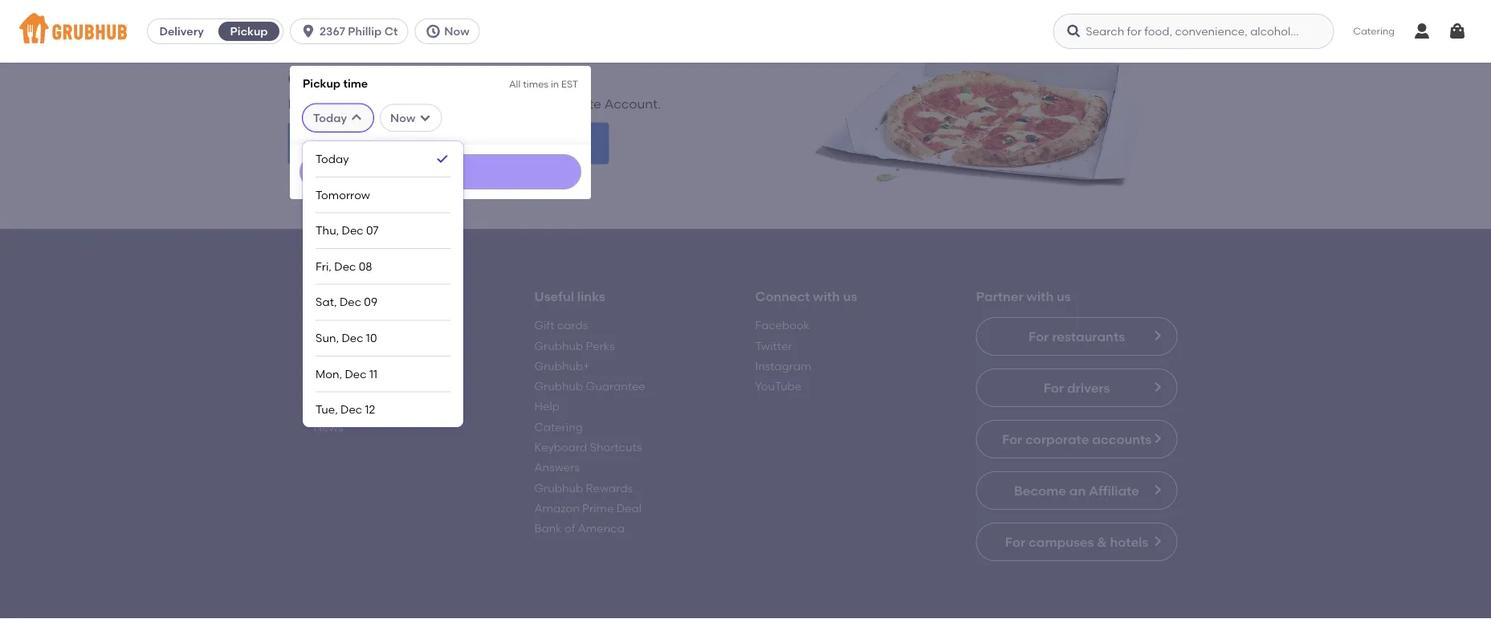 Task type: vqa. For each thing, say whether or not it's contained in the screenshot.
settings
no



Task type: describe. For each thing, give the bounding box(es) containing it.
for restaurants
[[1029, 328, 1125, 344]]

for for for corporate accounts
[[1002, 431, 1022, 447]]

today inside option
[[316, 152, 349, 165]]

delivery
[[159, 24, 204, 38]]

deal
[[616, 501, 642, 515]]

facebook twitter instagram youtube
[[755, 318, 811, 393]]

youtube link
[[755, 379, 802, 393]]

for campuses & hotels
[[1005, 534, 1148, 550]]

answers
[[534, 461, 580, 474]]

about
[[314, 318, 347, 332]]

thu, dec 07
[[316, 224, 379, 237]]

phillip
[[348, 24, 382, 38]]

twitter link
[[755, 339, 792, 352]]

gift cards link
[[534, 318, 588, 332]]

pickup for pickup time
[[303, 76, 341, 90]]

svg image inside now button
[[425, 23, 441, 39]]

know
[[356, 288, 390, 304]]

dec for fri,
[[334, 259, 356, 273]]

grubhub+ link
[[534, 359, 590, 373]]

mon,
[[316, 367, 342, 381]]

update
[[423, 166, 459, 177]]

restaurants
[[1052, 328, 1125, 344]]

connect with us
[[755, 288, 857, 304]]

hungry
[[352, 96, 396, 112]]

catering inside button
[[1353, 25, 1395, 37]]

est
[[561, 78, 578, 90]]

blog
[[337, 359, 361, 373]]

prime
[[582, 501, 614, 515]]

about grubhub link
[[314, 318, 399, 332]]

tue,
[[316, 403, 338, 416]]

grubhub down grubhub+
[[534, 379, 583, 393]]

11
[[369, 367, 377, 381]]

check icon image
[[435, 151, 451, 167]]

shortcuts
[[590, 440, 642, 454]]

svg image
[[419, 111, 431, 124]]

every
[[373, 67, 426, 91]]

cards
[[557, 318, 588, 332]]

amazon prime deal link
[[534, 501, 642, 515]]

connect
[[755, 288, 810, 304]]

pickup time
[[303, 76, 368, 90]]

all
[[509, 78, 521, 90]]

0 vertical spatial today
[[313, 111, 347, 125]]

now button
[[415, 18, 486, 44]]

feed
[[288, 96, 319, 112]]

rewards
[[586, 481, 633, 495]]

times
[[523, 78, 548, 90]]

links
[[577, 288, 605, 304]]

dec for mon,
[[345, 367, 367, 381]]

catering link
[[534, 420, 583, 434]]

investor
[[314, 400, 356, 413]]

07
[[366, 224, 379, 237]]

us for partner with us
[[1057, 288, 1071, 304]]

careers link
[[314, 379, 357, 393]]

your
[[322, 96, 349, 112]]

help link
[[534, 400, 560, 413]]

with inside the cater to every work occasion feed your hungry team with a grubhub corporate account.
[[436, 96, 462, 112]]

catering button
[[1342, 13, 1406, 50]]

get to know us
[[314, 288, 407, 304]]

mon, dec 11
[[316, 367, 377, 381]]

main navigation navigation
[[0, 0, 1491, 619]]

for drivers link
[[976, 369, 1178, 407]]

keyboard
[[534, 440, 587, 454]]

get started link
[[288, 122, 609, 164]]

fri, dec 08
[[316, 259, 372, 273]]

guarantee
[[586, 379, 645, 393]]

partner with us
[[976, 288, 1071, 304]]

partner
[[976, 288, 1024, 304]]

grubhub down gift cards link
[[534, 339, 583, 352]]

12
[[365, 403, 375, 416]]

ct
[[384, 24, 398, 38]]

accounts
[[1092, 431, 1152, 447]]

occasion
[[484, 67, 573, 91]]

a
[[465, 96, 474, 112]]

get started
[[414, 136, 483, 151]]

1 vertical spatial now
[[390, 111, 415, 125]]

become
[[1014, 483, 1066, 498]]

campuses
[[1029, 534, 1094, 550]]

get for get to know us
[[314, 288, 337, 304]]

get for get started
[[414, 136, 436, 151]]

facebook link
[[755, 318, 810, 332]]

dec for sun,
[[342, 331, 363, 345]]

help
[[534, 400, 560, 413]]



Task type: locate. For each thing, give the bounding box(es) containing it.
for down partner with us at right top
[[1029, 328, 1049, 344]]

to up the hungry
[[349, 67, 369, 91]]

fri,
[[316, 259, 332, 273]]

grubhub down 09
[[350, 318, 399, 332]]

for corporate accounts link
[[976, 420, 1178, 459]]

started
[[439, 136, 483, 151]]

0 horizontal spatial get
[[314, 288, 337, 304]]

dec for tue,
[[341, 403, 362, 416]]

our blog link
[[314, 359, 361, 373]]

of
[[565, 522, 575, 535]]

twitter
[[755, 339, 792, 352]]

to for know
[[340, 288, 353, 304]]

useful links
[[534, 288, 605, 304]]

grubhub
[[477, 96, 533, 112], [350, 318, 399, 332], [534, 339, 583, 352], [534, 379, 583, 393], [534, 481, 583, 495]]

0 horizontal spatial catering
[[534, 420, 583, 434]]

0 horizontal spatial with
[[436, 96, 462, 112]]

list box inside the main navigation navigation
[[316, 141, 451, 427]]

relations
[[359, 400, 406, 413]]

dec
[[342, 224, 363, 237], [334, 259, 356, 273], [340, 295, 361, 309], [342, 331, 363, 345], [345, 367, 367, 381], [341, 403, 362, 416]]

for drivers
[[1044, 380, 1110, 395]]

us right connect
[[843, 288, 857, 304]]

for
[[1029, 328, 1049, 344], [1044, 380, 1064, 395], [1002, 431, 1022, 447], [1005, 534, 1026, 550]]

for for for campuses & hotels
[[1005, 534, 1026, 550]]

catering
[[1353, 25, 1395, 37], [534, 420, 583, 434]]

instagram
[[755, 359, 811, 373]]

us up for restaurants
[[1057, 288, 1071, 304]]

news link
[[314, 420, 343, 434]]

all times in est
[[509, 78, 578, 90]]

1 us from the left
[[393, 288, 407, 304]]

for left the drivers
[[1044, 380, 1064, 395]]

dec left 10
[[342, 331, 363, 345]]

grubhub inside the cater to every work occasion feed your hungry team with a grubhub corporate account.
[[477, 96, 533, 112]]

0 vertical spatial now
[[444, 24, 469, 38]]

dec for sat,
[[340, 295, 361, 309]]

0 vertical spatial catering
[[1353, 25, 1395, 37]]

today
[[313, 111, 347, 125], [316, 152, 349, 165]]

account.
[[605, 96, 661, 112]]

youtube
[[755, 379, 802, 393]]

1 horizontal spatial pickup
[[303, 76, 341, 90]]

grubhub guarantee link
[[534, 379, 645, 393]]

1 vertical spatial catering
[[534, 420, 583, 434]]

0 horizontal spatial us
[[393, 288, 407, 304]]

1 vertical spatial our
[[314, 359, 334, 373]]

dec left 09
[[340, 295, 361, 309]]

grubhub rewards link
[[534, 481, 633, 495]]

drivers
[[1067, 380, 1110, 395]]

1 horizontal spatial now
[[444, 24, 469, 38]]

grubhub down 'answers' link
[[534, 481, 583, 495]]

1 vertical spatial get
[[314, 288, 337, 304]]

news
[[314, 420, 343, 434]]

1 horizontal spatial catering
[[1353, 25, 1395, 37]]

work
[[431, 67, 479, 91]]

1 horizontal spatial get
[[414, 136, 436, 151]]

dec left 12
[[341, 403, 362, 416]]

0 vertical spatial our
[[314, 339, 334, 352]]

become an affiliate
[[1014, 483, 1139, 498]]

now left svg icon
[[390, 111, 415, 125]]

with left a
[[436, 96, 462, 112]]

for for for restaurants
[[1029, 328, 1049, 344]]

with
[[436, 96, 462, 112], [813, 288, 840, 304], [1027, 288, 1054, 304]]

tomorrow
[[316, 188, 370, 201]]

bank of america link
[[534, 522, 625, 535]]

for for for drivers
[[1044, 380, 1064, 395]]

sat,
[[316, 295, 337, 309]]

dec left 07
[[342, 224, 363, 237]]

to for every
[[349, 67, 369, 91]]

facebook
[[755, 318, 810, 332]]

apps
[[337, 339, 364, 352]]

1 horizontal spatial us
[[843, 288, 857, 304]]

pickup inside button
[[230, 24, 268, 38]]

0 vertical spatial to
[[349, 67, 369, 91]]

2 us from the left
[[843, 288, 857, 304]]

grubhub down all
[[477, 96, 533, 112]]

delivery button
[[148, 18, 215, 44]]

to inside the cater to every work occasion feed your hungry team with a grubhub corporate account.
[[349, 67, 369, 91]]

in
[[551, 78, 559, 90]]

today option
[[316, 141, 451, 177]]

our
[[314, 339, 334, 352], [314, 359, 334, 373]]

1 vertical spatial pickup
[[303, 76, 341, 90]]

team
[[399, 96, 433, 112]]

0 horizontal spatial pickup
[[230, 24, 268, 38]]

0 vertical spatial pickup
[[230, 24, 268, 38]]

svg image inside 2367 phillip ct button
[[300, 23, 316, 39]]

sun,
[[316, 331, 339, 345]]

investor relations link
[[314, 400, 406, 413]]

keyboard shortcuts link
[[534, 440, 642, 454]]

list box containing today
[[316, 141, 451, 427]]

2367
[[320, 24, 345, 38]]

pickup up your
[[303, 76, 341, 90]]

gift cards grubhub perks grubhub+ grubhub guarantee help catering keyboard shortcuts answers grubhub rewards amazon prime deal bank of america
[[534, 318, 645, 535]]

1 vertical spatial today
[[316, 152, 349, 165]]

us
[[393, 288, 407, 304], [843, 288, 857, 304], [1057, 288, 1071, 304]]

today up tomorrow
[[316, 152, 349, 165]]

perks
[[586, 339, 615, 352]]

get up about
[[314, 288, 337, 304]]

for left campuses
[[1005, 534, 1026, 550]]

now up work
[[444, 24, 469, 38]]

our up careers link
[[314, 359, 334, 373]]

get up check icon
[[414, 136, 436, 151]]

become an affiliate link
[[976, 471, 1178, 510]]

with right partner
[[1027, 288, 1054, 304]]

with right connect
[[813, 288, 840, 304]]

grubhub perks link
[[534, 339, 615, 352]]

with for partner
[[1027, 288, 1054, 304]]

dec left the 08
[[334, 259, 356, 273]]

0 horizontal spatial now
[[390, 111, 415, 125]]

1 vertical spatial to
[[340, 288, 353, 304]]

1 our from the top
[[314, 339, 334, 352]]

list box
[[316, 141, 451, 427]]

us for connect with us
[[843, 288, 857, 304]]

sun, dec 10
[[316, 331, 377, 345]]

today down pickup time
[[313, 111, 347, 125]]

for corporate accounts
[[1002, 431, 1152, 447]]

time
[[343, 76, 368, 90]]

grubhub inside about grubhub our apps our blog careers investor relations news
[[350, 318, 399, 332]]

for restaurants link
[[976, 317, 1178, 356]]

answers link
[[534, 461, 580, 474]]

our apps link
[[314, 339, 364, 352]]

pickup right delivery button
[[230, 24, 268, 38]]

an
[[1069, 483, 1086, 498]]

for left the corporate
[[1002, 431, 1022, 447]]

2367 phillip ct
[[320, 24, 398, 38]]

amazon
[[534, 501, 580, 515]]

catering inside gift cards grubhub perks grubhub+ grubhub guarantee help catering keyboard shortcuts answers grubhub rewards amazon prime deal bank of america
[[534, 420, 583, 434]]

corporate
[[536, 96, 601, 112]]

corporate
[[1026, 431, 1089, 447]]

thu,
[[316, 224, 339, 237]]

cater to every work occasion feed your hungry team with a grubhub corporate account.
[[288, 67, 661, 112]]

now inside button
[[444, 24, 469, 38]]

0 vertical spatial get
[[414, 136, 436, 151]]

cater
[[288, 67, 344, 91]]

svg image
[[1448, 22, 1467, 41], [300, 23, 316, 39], [425, 23, 441, 39], [1066, 23, 1082, 39], [350, 111, 363, 124]]

pickup button
[[215, 18, 283, 44]]

with for connect
[[813, 288, 840, 304]]

3 us from the left
[[1057, 288, 1071, 304]]

pickup for pickup
[[230, 24, 268, 38]]

gift
[[534, 318, 554, 332]]

for campuses & hotels link
[[976, 523, 1178, 561]]

us right know
[[393, 288, 407, 304]]

2 our from the top
[[314, 359, 334, 373]]

2 horizontal spatial us
[[1057, 288, 1071, 304]]

careers
[[314, 379, 357, 393]]

hotels
[[1110, 534, 1148, 550]]

09
[[364, 295, 378, 309]]

to right sat,
[[340, 288, 353, 304]]

08
[[359, 259, 372, 273]]

dec left 11
[[345, 367, 367, 381]]

our down about
[[314, 339, 334, 352]]

dec for thu,
[[342, 224, 363, 237]]

2 horizontal spatial with
[[1027, 288, 1054, 304]]

instagram link
[[755, 359, 811, 373]]

1 horizontal spatial with
[[813, 288, 840, 304]]

pickup
[[230, 24, 268, 38], [303, 76, 341, 90]]



